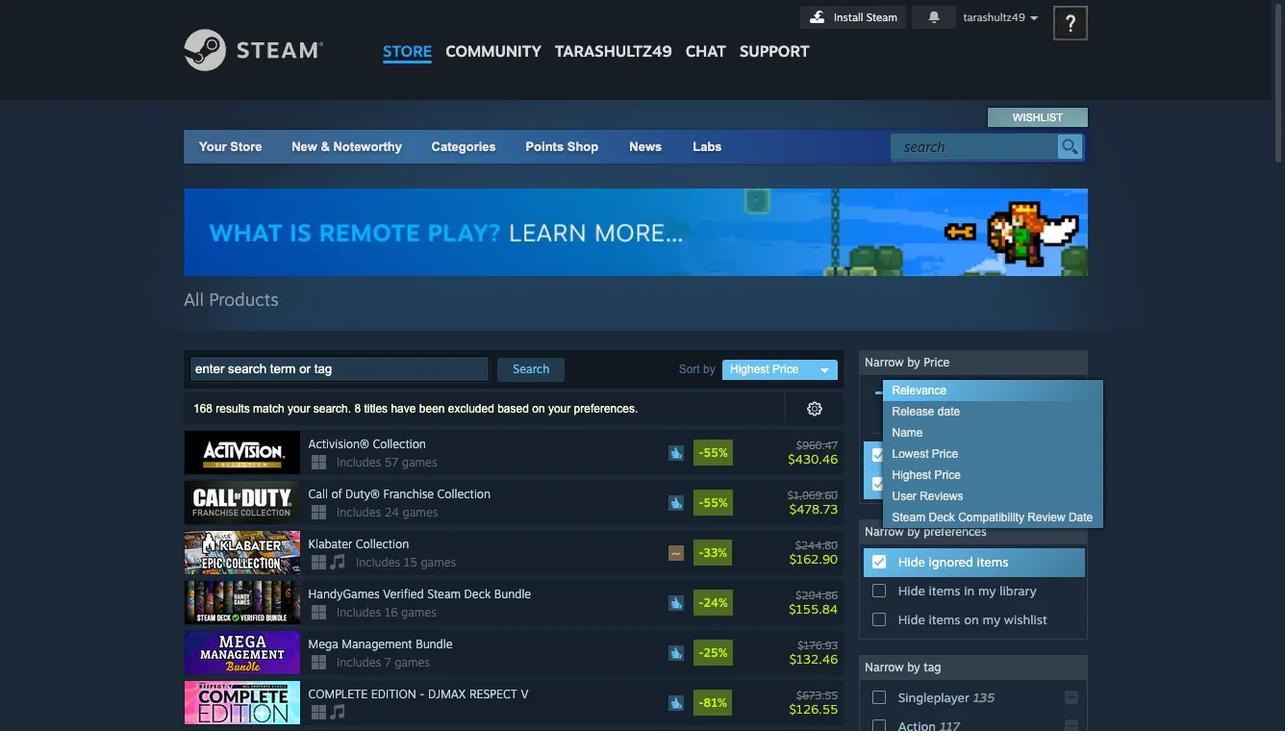 Task type: describe. For each thing, give the bounding box(es) containing it.
8
[[354, 402, 361, 416]]

1 horizontal spatial tarashultz49
[[963, 11, 1025, 24]]

-25%
[[699, 646, 728, 660]]

$960.47
[[797, 438, 838, 452]]

highest price
[[730, 363, 799, 376]]

$132.46
[[790, 651, 838, 666]]

- for $155.84
[[699, 596, 704, 610]]

15
[[404, 555, 417, 570]]

hide for hide items in my library
[[898, 583, 925, 598]]

points shop
[[526, 139, 599, 154]]

preferences.
[[574, 402, 638, 416]]

support link
[[733, 0, 816, 65]]

any
[[947, 404, 970, 420]]

respect
[[469, 687, 517, 701]]

3 narrow from the top
[[865, 660, 904, 674]]

search text field
[[904, 135, 1053, 160]]

relevance release date name lowest price highest price user reviews steam deck compatibility review date
[[892, 384, 1093, 524]]

$244.80
[[796, 538, 838, 552]]

includes for $478.73
[[337, 505, 381, 520]]

activision® collection
[[308, 437, 426, 451]]

games for $478.73
[[403, 505, 438, 520]]

to
[[955, 476, 967, 492]]

by for narrow by tag
[[907, 660, 920, 674]]

support
[[740, 41, 810, 61]]

hide for hide ignored items
[[898, 554, 925, 570]]

- for $430.46
[[699, 446, 704, 460]]

points
[[526, 139, 564, 154]]

categories link
[[432, 139, 496, 154]]

collection for $162.90
[[356, 537, 409, 551]]

all products
[[184, 289, 279, 310]]

games right 15
[[421, 555, 456, 570]]

includes 57 games
[[337, 455, 437, 470]]

1 vertical spatial on
[[964, 612, 979, 627]]

narrow by preferences
[[865, 524, 987, 539]]

by for narrow by price
[[907, 355, 920, 370]]

hide ignored items
[[898, 554, 1009, 570]]

edition
[[371, 687, 416, 701]]

-24%
[[699, 596, 728, 610]]

noteworthy
[[333, 139, 402, 154]]

release
[[892, 405, 935, 419]]

16
[[384, 605, 398, 620]]

new & noteworthy
[[292, 139, 402, 154]]

games for $430.46
[[402, 455, 437, 470]]

0 vertical spatial on
[[532, 402, 545, 416]]

$673.55
[[797, 688, 838, 702]]

by for narrow by preferences
[[907, 524, 920, 539]]

store
[[230, 139, 262, 154]]

v
[[521, 687, 528, 701]]

2 vertical spatial steam
[[427, 587, 461, 601]]

includes for $430.46
[[337, 455, 381, 470]]

$244.80 $162.90
[[790, 538, 838, 566]]

0 horizontal spatial bundle
[[416, 637, 453, 651]]

titles
[[364, 402, 388, 416]]

categories
[[432, 139, 496, 154]]

mega
[[308, 637, 338, 651]]

55% for $478.73
[[704, 496, 728, 510]]

community link
[[439, 0, 548, 70]]

includes for $155.84
[[337, 605, 381, 620]]

klabater collection
[[308, 537, 409, 551]]

$204.86
[[796, 588, 838, 602]]

includes for $132.46
[[337, 655, 381, 670]]

results
[[216, 402, 250, 416]]

$155.84
[[789, 601, 838, 616]]

store link
[[376, 0, 439, 70]]

$1,069.60
[[788, 488, 838, 502]]

match
[[253, 402, 284, 416]]

includes 16 games
[[337, 605, 437, 620]]

complete edition - djmax respect v
[[308, 687, 528, 701]]

168 results match your search. 8 titles have been excluded based on your preferences.
[[193, 402, 638, 416]]

1 vertical spatial collection
[[437, 487, 491, 501]]

steam inside relevance release date name lowest price highest price user reviews steam deck compatibility review date
[[892, 511, 926, 524]]

tarashultz49 link
[[548, 0, 679, 70]]

- for $478.73
[[699, 496, 704, 510]]

tag
[[924, 660, 941, 674]]

price down relevance link at right
[[974, 404, 1002, 420]]

sort by
[[679, 362, 715, 376]]

release date link
[[883, 401, 1103, 422]]

$162.90
[[790, 551, 838, 566]]

24%
[[704, 596, 728, 610]]

&
[[321, 139, 330, 154]]

deck inside relevance release date name lowest price highest price user reviews steam deck compatibility review date
[[929, 511, 955, 524]]

55% for $430.46
[[704, 446, 728, 460]]

by for sort by
[[703, 362, 715, 376]]

price up reviews
[[935, 469, 961, 482]]

install steam link
[[800, 6, 906, 29]]

store
[[383, 41, 432, 61]]

been
[[419, 402, 445, 416]]

price up free
[[932, 447, 958, 461]]

hide items on my wishlist
[[898, 612, 1047, 627]]

0 vertical spatial highest
[[730, 363, 769, 376]]

points shop link
[[510, 130, 614, 164]]

includes 7 games
[[337, 655, 430, 670]]

of
[[331, 487, 342, 501]]

your
[[199, 139, 227, 154]]

my for on
[[983, 612, 1001, 627]]

wishlist link
[[989, 108, 1087, 127]]

special offers
[[898, 447, 980, 463]]

handygames verified steam deck bundle
[[308, 587, 531, 601]]

install
[[834, 11, 863, 24]]

$1,069.60 $478.73
[[788, 488, 838, 516]]

$960.47 $430.46
[[788, 438, 838, 466]]

new
[[292, 139, 317, 154]]

reviews
[[920, 490, 963, 503]]

user
[[892, 490, 917, 503]]

djmax
[[428, 687, 466, 701]]

singleplayer
[[898, 690, 969, 705]]

handygames
[[308, 587, 380, 601]]

-55% for $478.73
[[699, 496, 728, 510]]



Task type: vqa. For each thing, say whether or not it's contained in the screenshot.


Task type: locate. For each thing, give the bounding box(es) containing it.
narrow by price
[[865, 355, 950, 370]]

games right '57'
[[402, 455, 437, 470]]

1 horizontal spatial bundle
[[494, 587, 531, 601]]

- for $126.55
[[699, 696, 704, 710]]

includes down management
[[337, 655, 381, 670]]

$204.86 $155.84
[[789, 588, 838, 616]]

2 narrow from the top
[[865, 524, 904, 539]]

labs
[[693, 139, 722, 154]]

1 vertical spatial -55%
[[699, 496, 728, 510]]

25%
[[704, 646, 728, 660]]

1 vertical spatial deck
[[464, 587, 491, 601]]

items
[[999, 476, 1030, 492], [977, 554, 1009, 570], [929, 583, 961, 598], [929, 612, 961, 627]]

$673.55 $126.55
[[789, 688, 838, 716]]

includes down klabater collection
[[356, 555, 400, 570]]

-33%
[[699, 546, 727, 560]]

in
[[964, 583, 975, 598]]

1 horizontal spatial highest price link
[[883, 465, 1103, 486]]

0 horizontal spatial on
[[532, 402, 545, 416]]

hide down narrow by preferences
[[898, 554, 925, 570]]

-55% for $430.46
[[699, 446, 728, 460]]

33%
[[704, 546, 727, 560]]

games down handygames verified steam deck bundle
[[401, 605, 437, 620]]

0 horizontal spatial highest
[[730, 363, 769, 376]]

1 -55% from the top
[[699, 446, 728, 460]]

games down franchise
[[403, 505, 438, 520]]

None text field
[[190, 356, 490, 382]]

- down sort by
[[699, 446, 704, 460]]

steam right install
[[867, 11, 898, 24]]

deck right verified
[[464, 587, 491, 601]]

labs link
[[678, 130, 737, 164]]

0 horizontal spatial deck
[[464, 587, 491, 601]]

search.
[[313, 402, 351, 416]]

by up the relevance
[[907, 355, 920, 370]]

highest price link
[[722, 360, 838, 380], [883, 465, 1103, 486]]

items down hide items in my library
[[929, 612, 961, 627]]

$176.93 $132.46
[[790, 638, 838, 666]]

offers
[[943, 447, 980, 463]]

- for $162.90
[[699, 546, 704, 560]]

55% up 33%
[[704, 496, 728, 510]]

by left tag
[[907, 660, 920, 674]]

includes 24 games
[[337, 505, 438, 520]]

1 vertical spatial narrow
[[865, 524, 904, 539]]

free
[[929, 476, 952, 492]]

your right based
[[548, 402, 571, 416]]

0 horizontal spatial your
[[288, 402, 310, 416]]

- up -81% on the right bottom of page
[[699, 646, 704, 660]]

168
[[193, 402, 213, 416]]

date
[[938, 405, 960, 419]]

hide
[[898, 476, 925, 492], [898, 554, 925, 570], [898, 583, 925, 598], [898, 612, 925, 627]]

1 vertical spatial highest price link
[[883, 465, 1103, 486]]

my right in
[[978, 583, 996, 598]]

lowest price link
[[883, 444, 1103, 465]]

management
[[342, 637, 412, 651]]

games for $132.46
[[395, 655, 430, 670]]

0 vertical spatial highest price link
[[722, 360, 838, 380]]

0 vertical spatial bundle
[[494, 587, 531, 601]]

narrow up the relevance
[[865, 355, 904, 370]]

- up -33%
[[699, 496, 704, 510]]

your right "match"
[[288, 402, 310, 416]]

1 vertical spatial 55%
[[704, 496, 728, 510]]

0 horizontal spatial highest price link
[[722, 360, 838, 380]]

narrow left tag
[[865, 660, 904, 674]]

my left wishlist
[[983, 612, 1001, 627]]

excluded
[[448, 402, 494, 416]]

collection up '57'
[[373, 437, 426, 451]]

3 hide from the top
[[898, 583, 925, 598]]

2 vertical spatial collection
[[356, 537, 409, 551]]

highest inside relevance release date name lowest price highest price user reviews steam deck compatibility review date
[[892, 469, 931, 482]]

review
[[1028, 511, 1066, 524]]

1 horizontal spatial deck
[[929, 511, 955, 524]]

your store link
[[199, 139, 262, 154]]

singleplayer 135
[[898, 690, 995, 705]]

news link
[[614, 130, 678, 164]]

-55% down sort by
[[699, 446, 728, 460]]

0 vertical spatial deck
[[929, 511, 955, 524]]

1 vertical spatial tarashultz49
[[555, 41, 672, 61]]

hide down hide ignored items
[[898, 583, 925, 598]]

- for $132.46
[[699, 646, 704, 660]]

verified
[[383, 587, 424, 601]]

new & noteworthy link
[[292, 139, 402, 154]]

mega management bundle
[[308, 637, 453, 651]]

install steam
[[834, 11, 898, 24]]

hide up the "narrow by tag"
[[898, 612, 925, 627]]

name link
[[883, 422, 1103, 444]]

includes
[[337, 455, 381, 470], [337, 505, 381, 520], [356, 555, 400, 570], [337, 605, 381, 620], [337, 655, 381, 670]]

deck down reviews
[[929, 511, 955, 524]]

any price
[[947, 404, 1002, 420]]

compatibility
[[958, 511, 1024, 524]]

-55% up -33%
[[699, 496, 728, 510]]

deck
[[929, 511, 955, 524], [464, 587, 491, 601]]

steam down user
[[892, 511, 926, 524]]

1 horizontal spatial your
[[548, 402, 571, 416]]

1 vertical spatial bundle
[[416, 637, 453, 651]]

hide free to play items
[[898, 476, 1030, 492]]

- left djmax
[[420, 687, 425, 701]]

products
[[209, 289, 279, 310]]

55% down sort by
[[704, 446, 728, 460]]

narrow for any
[[865, 355, 904, 370]]

1 hide from the top
[[898, 476, 925, 492]]

$478.73
[[790, 501, 838, 516]]

2 55% from the top
[[704, 496, 728, 510]]

- down -33%
[[699, 596, 704, 610]]

highest down lowest
[[892, 469, 931, 482]]

4 hide from the top
[[898, 612, 925, 627]]

0 vertical spatial collection
[[373, 437, 426, 451]]

items right play
[[999, 476, 1030, 492]]

1 55% from the top
[[704, 446, 728, 460]]

price up $960.47
[[773, 363, 799, 376]]

items left in
[[929, 583, 961, 598]]

name
[[892, 426, 923, 440]]

wishlist
[[1013, 112, 1063, 123]]

highest right sort by
[[730, 363, 769, 376]]

tarashultz49
[[963, 11, 1025, 24], [555, 41, 672, 61]]

preferences
[[924, 524, 987, 539]]

81%
[[704, 696, 727, 710]]

relevance link
[[883, 380, 1103, 401]]

your store
[[199, 139, 262, 154]]

1 vertical spatial steam
[[892, 511, 926, 524]]

activision®
[[308, 437, 369, 451]]

on right based
[[532, 402, 545, 416]]

my for in
[[978, 583, 996, 598]]

by down user
[[907, 524, 920, 539]]

collection right franchise
[[437, 487, 491, 501]]

includes down handygames
[[337, 605, 381, 620]]

collection for $430.46
[[373, 437, 426, 451]]

based
[[498, 402, 529, 416]]

includes down the duty®
[[337, 505, 381, 520]]

hide left free
[[898, 476, 925, 492]]

bundle
[[494, 587, 531, 601], [416, 637, 453, 651]]

hide for hide free to play items
[[898, 476, 925, 492]]

- down the -25%
[[699, 696, 704, 710]]

search
[[513, 362, 550, 376]]

1 vertical spatial highest
[[892, 469, 931, 482]]

user reviews link
[[883, 486, 1103, 507]]

includes 15 games
[[356, 555, 456, 570]]

sort
[[679, 362, 700, 376]]

price up the relevance
[[924, 355, 950, 370]]

2 your from the left
[[548, 402, 571, 416]]

2 -55% from the top
[[699, 496, 728, 510]]

$126.55
[[789, 701, 838, 716]]

hide for hide items on my wishlist
[[898, 612, 925, 627]]

0 horizontal spatial tarashultz49
[[555, 41, 672, 61]]

1 horizontal spatial on
[[964, 612, 979, 627]]

0 vertical spatial narrow
[[865, 355, 904, 370]]

call of duty® franchise collection
[[308, 487, 491, 501]]

1 vertical spatial my
[[983, 612, 1001, 627]]

narrow for hide
[[865, 524, 904, 539]]

ignored
[[929, 554, 973, 570]]

narrow down user
[[865, 524, 904, 539]]

-
[[699, 446, 704, 460], [699, 496, 704, 510], [699, 546, 704, 560], [699, 596, 704, 610], [699, 646, 704, 660], [420, 687, 425, 701], [699, 696, 704, 710]]

7
[[384, 655, 391, 670]]

steam right verified
[[427, 587, 461, 601]]

by
[[907, 355, 920, 370], [703, 362, 715, 376], [907, 524, 920, 539], [907, 660, 920, 674]]

0 vertical spatial steam
[[867, 11, 898, 24]]

1 narrow from the top
[[865, 355, 904, 370]]

complete
[[308, 687, 368, 701]]

games for $155.84
[[401, 605, 437, 620]]

1 horizontal spatial highest
[[892, 469, 931, 482]]

items up hide items in my library
[[977, 554, 1009, 570]]

all
[[184, 289, 204, 310]]

0 vertical spatial -55%
[[699, 446, 728, 460]]

includes down activision® collection
[[337, 455, 381, 470]]

by right sort
[[703, 362, 715, 376]]

0 vertical spatial tarashultz49
[[963, 11, 1025, 24]]

on
[[532, 402, 545, 416], [964, 612, 979, 627]]

0 vertical spatial 55%
[[704, 446, 728, 460]]

steam deck compatibility review date link
[[883, 507, 1103, 528]]

games right 7
[[395, 655, 430, 670]]

1 your from the left
[[288, 402, 310, 416]]

0 vertical spatial my
[[978, 583, 996, 598]]

narrow
[[865, 355, 904, 370], [865, 524, 904, 539], [865, 660, 904, 674]]

date
[[1069, 511, 1093, 524]]

2 vertical spatial narrow
[[865, 660, 904, 674]]

collection
[[373, 437, 426, 451], [437, 487, 491, 501], [356, 537, 409, 551]]

narrow by tag
[[865, 660, 941, 674]]

on down in
[[964, 612, 979, 627]]

-55%
[[699, 446, 728, 460], [699, 496, 728, 510]]

2 hide from the top
[[898, 554, 925, 570]]

- up -24%
[[699, 546, 704, 560]]

collection up "includes 15 games"
[[356, 537, 409, 551]]



